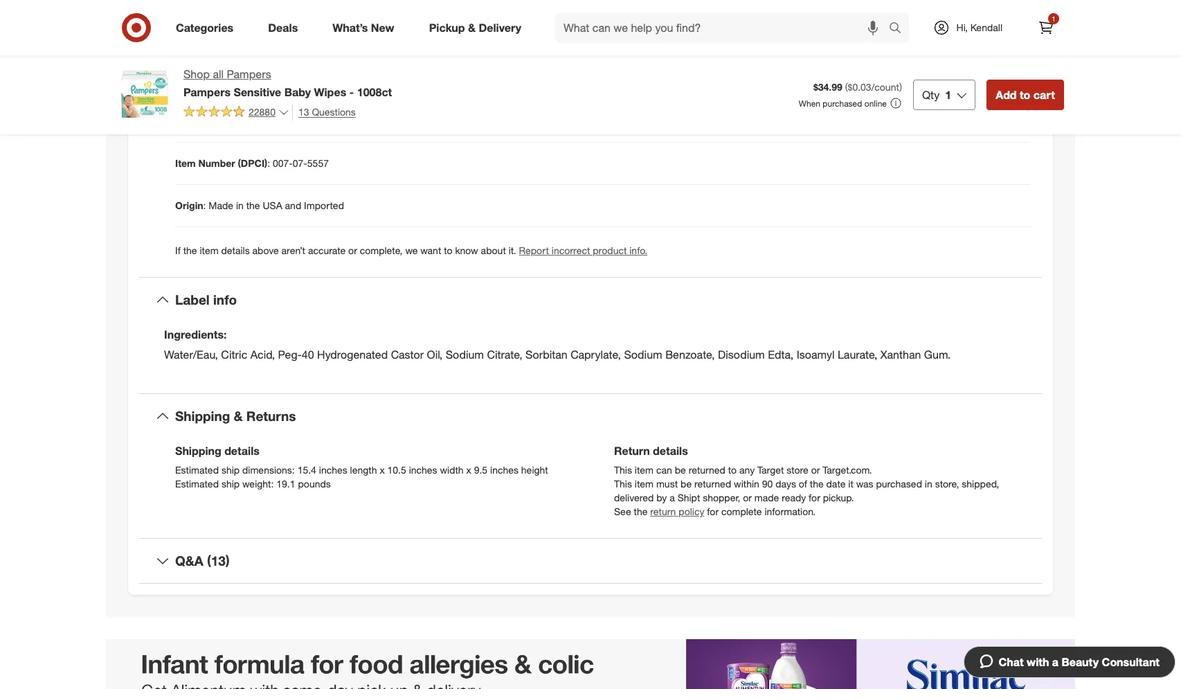 Task type: locate. For each thing, give the bounding box(es) containing it.
2 x from the left
[[467, 464, 472, 476]]

purchased inside return details this item can be returned to any target store or target.com. this item must be returned within 90 days of the date it was purchased in store, shipped, delivered by a shipt shopper, or made ready for pickup. see the return policy for complete information.
[[877, 478, 923, 490]]

0 vertical spatial returned
[[689, 464, 726, 476]]

0 vertical spatial ship
[[222, 464, 240, 476]]

1 horizontal spatial a
[[1053, 655, 1059, 669]]

0 vertical spatial shipping
[[175, 408, 230, 424]]

: left the all
[[198, 73, 201, 85]]

sodium right the oil,
[[446, 348, 484, 362]]

1 vertical spatial &
[[234, 408, 243, 424]]

origin : made in the usa and imported
[[175, 200, 344, 212]]

2 vertical spatial to
[[729, 464, 737, 476]]

in
[[236, 200, 244, 212], [925, 478, 933, 490]]

q&a (13)
[[175, 553, 230, 569]]

1 horizontal spatial purchased
[[877, 478, 923, 490]]

1008ct
[[357, 85, 392, 99]]

1 vertical spatial a
[[1053, 655, 1059, 669]]

in left store,
[[925, 478, 933, 490]]

0 vertical spatial in
[[236, 200, 244, 212]]

: for 030772073391
[[196, 115, 199, 127]]

be right can
[[675, 464, 686, 476]]

shipping down shipping & returns
[[175, 444, 222, 458]]

advertisement region
[[106, 639, 1076, 689]]

1 vertical spatial ship
[[222, 478, 240, 490]]

item up delivered
[[635, 478, 654, 490]]

1 vertical spatial purchased
[[877, 478, 923, 490]]

for down shopper,
[[708, 506, 719, 517]]

1 inches from the left
[[319, 464, 348, 476]]

& left returns
[[234, 408, 243, 424]]

2 vertical spatial or
[[743, 492, 752, 504]]

1 horizontal spatial inches
[[409, 464, 437, 476]]

0 vertical spatial estimated
[[175, 464, 219, 476]]

1 vertical spatial for
[[708, 506, 719, 517]]

5557
[[307, 158, 329, 169]]

to inside button
[[1020, 88, 1031, 102]]

origin
[[175, 200, 203, 212]]

1 horizontal spatial 1
[[1052, 15, 1056, 23]]

or right store
[[812, 464, 820, 476]]

inches
[[319, 464, 348, 476], [409, 464, 437, 476], [490, 464, 519, 476]]

cart
[[1034, 88, 1056, 102]]

1 this from the top
[[614, 464, 632, 476]]

3 inches from the left
[[490, 464, 519, 476]]

-
[[350, 85, 354, 99]]

features: premoistened, pop-up package
[[175, 31, 360, 43]]

inches right the 9.5
[[490, 464, 519, 476]]

shipping inside shipping details estimated ship dimensions: 15.4 inches length x 10.5 inches width x 9.5 inches height estimated ship weight: 19.1 pounds
[[175, 444, 222, 458]]

was
[[857, 478, 874, 490]]

height
[[521, 464, 548, 476]]

the right if
[[183, 245, 197, 257]]

2 ship from the top
[[222, 478, 240, 490]]

delivery
[[479, 20, 522, 34]]

the right of
[[810, 478, 824, 490]]

sodium left benzoate,
[[624, 348, 663, 362]]

add to cart
[[996, 88, 1056, 102]]

& right pickup
[[468, 20, 476, 34]]

a right by
[[670, 492, 675, 504]]

shipt
[[678, 492, 701, 504]]

0 vertical spatial purchased
[[823, 98, 863, 109]]

1 horizontal spatial to
[[729, 464, 737, 476]]

ship left dimensions:
[[222, 464, 240, 476]]

item
[[200, 245, 219, 257], [635, 464, 654, 476], [635, 478, 654, 490]]

0 vertical spatial &
[[468, 20, 476, 34]]

chat with a beauty consultant button
[[964, 646, 1176, 678]]

shipped,
[[962, 478, 1000, 490]]

target
[[758, 464, 784, 476]]

purchased right was on the bottom of page
[[877, 478, 923, 490]]

tcin : 87699202
[[175, 73, 247, 85]]

any
[[740, 464, 755, 476]]

in inside return details this item can be returned to any target store or target.com. this item must be returned within 90 days of the date it was purchased in store, shipped, delivered by a shipt shopper, or made ready for pickup. see the return policy for complete information.
[[925, 478, 933, 490]]

details up dimensions:
[[225, 444, 260, 458]]

details inside return details this item can be returned to any target store or target.com. this item must be returned within 90 days of the date it was purchased in store, shipped, delivered by a shipt shopper, or made ready for pickup. see the return policy for complete information.
[[653, 444, 688, 458]]

1 vertical spatial in
[[925, 478, 933, 490]]

shipping for shipping details estimated ship dimensions: 15.4 inches length x 10.5 inches width x 9.5 inches height estimated ship weight: 19.1 pounds
[[175, 444, 222, 458]]

0 vertical spatial for
[[809, 492, 821, 504]]

be up shipt
[[681, 478, 692, 490]]

item left can
[[635, 464, 654, 476]]

0 horizontal spatial &
[[234, 408, 243, 424]]

purchased down (
[[823, 98, 863, 109]]

0 vertical spatial item
[[200, 245, 219, 257]]

label
[[175, 292, 210, 308]]

x left 10.5
[[380, 464, 385, 476]]

what's
[[333, 20, 368, 34]]

1 horizontal spatial &
[[468, 20, 476, 34]]

& inside dropdown button
[[234, 408, 243, 424]]

estimated down shipping & returns
[[175, 464, 219, 476]]

benzoate,
[[666, 348, 715, 362]]

0 vertical spatial or
[[349, 245, 357, 257]]

1 shipping from the top
[[175, 408, 230, 424]]

the down delivered
[[634, 506, 648, 517]]

shipping down water/eau,
[[175, 408, 230, 424]]

030772073391
[[202, 115, 266, 127]]

1 vertical spatial this
[[614, 478, 632, 490]]

2 estimated from the top
[[175, 478, 219, 490]]

by
[[657, 492, 667, 504]]

0 horizontal spatial in
[[236, 200, 244, 212]]

1 right the 'kendall'
[[1052, 15, 1056, 23]]

the
[[246, 200, 260, 212], [183, 245, 197, 257], [810, 478, 824, 490], [634, 506, 648, 517]]

2 horizontal spatial or
[[812, 464, 820, 476]]

or down within
[[743, 492, 752, 504]]

pampers down the tcin : 87699202 on the left top
[[184, 85, 231, 99]]

1 vertical spatial returned
[[695, 478, 732, 490]]

pop-
[[286, 31, 307, 43]]

pampers up sensitive
[[227, 67, 271, 81]]

0 vertical spatial 1
[[1052, 15, 1056, 23]]

to left 'any'
[[729, 464, 737, 476]]

return policy link
[[651, 506, 705, 517]]

to
[[1020, 88, 1031, 102], [444, 245, 453, 257], [729, 464, 737, 476]]

1 horizontal spatial or
[[743, 492, 752, 504]]

to inside return details this item can be returned to any target store or target.com. this item must be returned within 90 days of the date it was purchased in store, shipped, delivered by a shipt shopper, or made ready for pickup. see the return policy for complete information.
[[729, 464, 737, 476]]

1 vertical spatial estimated
[[175, 478, 219, 490]]

be
[[675, 464, 686, 476], [681, 478, 692, 490]]

0 horizontal spatial for
[[708, 506, 719, 517]]

ship left weight:
[[222, 478, 240, 490]]

2 horizontal spatial inches
[[490, 464, 519, 476]]

2 this from the top
[[614, 478, 632, 490]]

1 vertical spatial pampers
[[184, 85, 231, 99]]

online
[[865, 98, 887, 109]]

: left 030772073391 at top left
[[196, 115, 199, 127]]

for
[[809, 492, 821, 504], [708, 506, 719, 517]]

in right made
[[236, 200, 244, 212]]

questions
[[312, 106, 356, 118]]

1 horizontal spatial in
[[925, 478, 933, 490]]

x left the 9.5
[[467, 464, 472, 476]]

2 vertical spatial item
[[635, 478, 654, 490]]

a inside return details this item can be returned to any target store or target.com. this item must be returned within 90 days of the date it was purchased in store, shipped, delivered by a shipt shopper, or made ready for pickup. see the return policy for complete information.
[[670, 492, 675, 504]]

inches right 10.5
[[409, 464, 437, 476]]

days
[[776, 478, 797, 490]]

0 horizontal spatial inches
[[319, 464, 348, 476]]

inches up "pounds"
[[319, 464, 348, 476]]

within
[[734, 478, 760, 490]]

return
[[614, 444, 650, 458]]

13 questions
[[299, 106, 356, 118]]

&
[[468, 20, 476, 34], [234, 408, 243, 424]]

1 horizontal spatial sodium
[[624, 348, 663, 362]]

image of pampers sensitive baby wipes - 1008ct image
[[117, 67, 172, 122]]

if the item details above aren't accurate or complete, we want to know about it. report incorrect product info.
[[175, 245, 648, 257]]

what's new link
[[321, 12, 412, 43]]

this up delivered
[[614, 478, 632, 490]]

caprylate,
[[571, 348, 621, 362]]

2 sodium from the left
[[624, 348, 663, 362]]

consultant
[[1103, 655, 1160, 669]]

features:
[[175, 31, 218, 43]]

search
[[883, 22, 916, 36]]

details inside shipping details estimated ship dimensions: 15.4 inches length x 10.5 inches width x 9.5 inches height estimated ship weight: 19.1 pounds
[[225, 444, 260, 458]]

: left made
[[203, 200, 206, 212]]

0 horizontal spatial x
[[380, 464, 385, 476]]

2 horizontal spatial to
[[1020, 88, 1031, 102]]

gum.
[[925, 348, 951, 362]]

info
[[213, 292, 237, 308]]

1 link
[[1031, 12, 1062, 43]]

40
[[302, 348, 314, 362]]

imported
[[304, 200, 344, 212]]

to right the add
[[1020, 88, 1031, 102]]

0 horizontal spatial sodium
[[446, 348, 484, 362]]

sensitive
[[234, 85, 281, 99]]

returns
[[247, 408, 296, 424]]

1 horizontal spatial for
[[809, 492, 821, 504]]

details up can
[[653, 444, 688, 458]]

this
[[614, 464, 632, 476], [614, 478, 632, 490]]

what's new
[[333, 20, 395, 34]]

or right accurate at the left of page
[[349, 245, 357, 257]]

0 horizontal spatial 1
[[946, 88, 952, 102]]

aren't
[[282, 245, 306, 257]]

dimensions:
[[242, 464, 295, 476]]

0 vertical spatial a
[[670, 492, 675, 504]]

can
[[657, 464, 672, 476]]

0 horizontal spatial purchased
[[823, 98, 863, 109]]

purchased
[[823, 98, 863, 109], [877, 478, 923, 490]]

estimated left weight:
[[175, 478, 219, 490]]

15.4
[[298, 464, 317, 476]]

ready
[[782, 492, 806, 504]]

complete
[[722, 506, 762, 517]]

/count
[[872, 81, 900, 93]]

this down return
[[614, 464, 632, 476]]

length
[[350, 464, 377, 476]]

citric
[[221, 348, 247, 362]]

hi, kendall
[[957, 21, 1003, 33]]

1 right qty
[[946, 88, 952, 102]]

date
[[827, 478, 846, 490]]

castor
[[391, 348, 424, 362]]

: for 87699202
[[198, 73, 201, 85]]

citrate,
[[487, 348, 523, 362]]

pickup.
[[823, 492, 855, 504]]

return details this item can be returned to any target store or target.com. this item must be returned within 90 days of the date it was purchased in store, shipped, delivered by a shipt shopper, or made ready for pickup. see the return policy for complete information.
[[614, 444, 1000, 517]]

1 vertical spatial to
[[444, 245, 453, 257]]

item right if
[[200, 245, 219, 257]]

for right ready
[[809, 492, 821, 504]]

0 vertical spatial this
[[614, 464, 632, 476]]

1 vertical spatial shipping
[[175, 444, 222, 458]]

shipping inside shipping & returns dropdown button
[[175, 408, 230, 424]]

we
[[406, 245, 418, 257]]

0 horizontal spatial a
[[670, 492, 675, 504]]

2 shipping from the top
[[175, 444, 222, 458]]

1 horizontal spatial x
[[467, 464, 472, 476]]

to right the want
[[444, 245, 453, 257]]

details left above
[[221, 245, 250, 257]]

label info
[[175, 292, 237, 308]]

a right with
[[1053, 655, 1059, 669]]

policy
[[679, 506, 705, 517]]

q&a (13) button
[[139, 539, 1043, 583]]

0 vertical spatial to
[[1020, 88, 1031, 102]]



Task type: vqa. For each thing, say whether or not it's contained in the screenshot.
edta, at bottom
yes



Task type: describe. For each thing, give the bounding box(es) containing it.
shop
[[184, 67, 210, 81]]

19.1
[[277, 478, 295, 490]]

information.
[[765, 506, 816, 517]]

2 inches from the left
[[409, 464, 437, 476]]

0 vertical spatial be
[[675, 464, 686, 476]]

shipping & returns button
[[139, 394, 1043, 438]]

when purchased online
[[799, 98, 887, 109]]

label info button
[[139, 278, 1043, 322]]

report
[[519, 245, 549, 257]]

all
[[213, 67, 224, 81]]

baby
[[284, 85, 311, 99]]

kendall
[[971, 21, 1003, 33]]

report incorrect product info. button
[[519, 244, 648, 258]]

hi,
[[957, 21, 968, 33]]

must
[[657, 478, 678, 490]]

delivered
[[614, 492, 654, 504]]

it.
[[509, 245, 517, 257]]

it
[[849, 478, 854, 490]]

What can we help you find? suggestions appear below search field
[[556, 12, 893, 43]]

upc : 030772073391
[[175, 115, 266, 127]]

with
[[1027, 655, 1050, 669]]

incorrect
[[552, 245, 591, 257]]

: for made
[[203, 200, 206, 212]]

made
[[209, 200, 233, 212]]

return
[[651, 506, 676, 517]]

pounds
[[298, 478, 331, 490]]

isoamyl
[[797, 348, 835, 362]]

1 vertical spatial or
[[812, 464, 820, 476]]

want
[[421, 245, 441, 257]]

the left usa
[[246, 200, 260, 212]]

1 estimated from the top
[[175, 464, 219, 476]]

q&a
[[175, 553, 204, 569]]

about
[[481, 245, 506, 257]]

edta,
[[768, 348, 794, 362]]

007-
[[273, 158, 293, 169]]

1 ship from the top
[[222, 464, 240, 476]]

22880 link
[[184, 104, 290, 121]]

premoistened,
[[221, 31, 283, 43]]

made
[[755, 492, 780, 504]]

1 x from the left
[[380, 464, 385, 476]]

a inside chat with a beauty consultant button
[[1053, 655, 1059, 669]]

target.com.
[[823, 464, 873, 476]]

shipping for shipping & returns
[[175, 408, 230, 424]]

1 vertical spatial 1
[[946, 88, 952, 102]]

13
[[299, 106, 309, 118]]

accurate
[[308, 245, 346, 257]]

9.5
[[474, 464, 488, 476]]

1 vertical spatial item
[[635, 464, 654, 476]]

13 questions link
[[292, 104, 356, 120]]

ingredients: water/eau, citric acid, peg-40 hydrogenated castor oil, sodium citrate, sorbitan caprylate, sodium benzoate, disodium edta, isoamyl laurate, xanthan gum.
[[164, 328, 951, 362]]

width
[[440, 464, 464, 476]]

details for shipping
[[225, 444, 260, 458]]

add to cart button
[[987, 80, 1065, 110]]

& for pickup
[[468, 20, 476, 34]]

package
[[323, 31, 360, 43]]

shop all pampers pampers sensitive baby wipes - 1008ct
[[184, 67, 392, 99]]

90
[[763, 478, 773, 490]]

item number (dpci) : 007-07-5557
[[175, 158, 329, 169]]

beauty
[[1062, 655, 1099, 669]]

1 sodium from the left
[[446, 348, 484, 362]]

& for shipping
[[234, 408, 243, 424]]

peg-
[[278, 348, 302, 362]]

and
[[285, 200, 301, 212]]

product
[[593, 245, 627, 257]]

pickup & delivery
[[429, 20, 522, 34]]

: left '007-' on the left top of the page
[[268, 158, 270, 169]]

search button
[[883, 12, 916, 46]]

store,
[[936, 478, 960, 490]]

tcin
[[175, 73, 198, 85]]

number
[[198, 158, 235, 169]]

1 vertical spatial be
[[681, 478, 692, 490]]

0 vertical spatial pampers
[[227, 67, 271, 81]]

shopper,
[[703, 492, 741, 504]]

$34.99 ( $0.03 /count )
[[814, 81, 903, 93]]

10.5
[[388, 464, 406, 476]]

(
[[846, 81, 848, 93]]

upc
[[175, 115, 196, 127]]

if
[[175, 245, 181, 257]]

store
[[787, 464, 809, 476]]

details for return
[[653, 444, 688, 458]]

sorbitan
[[526, 348, 568, 362]]

shipping & returns
[[175, 408, 296, 424]]

usa
[[263, 200, 282, 212]]

see
[[614, 506, 631, 517]]

07-
[[293, 158, 307, 169]]

chat
[[999, 655, 1024, 669]]

hydrogenated
[[317, 348, 388, 362]]

wipes
[[314, 85, 347, 99]]

add
[[996, 88, 1017, 102]]

pickup & delivery link
[[417, 12, 539, 43]]

0 horizontal spatial or
[[349, 245, 357, 257]]

0 horizontal spatial to
[[444, 245, 453, 257]]



